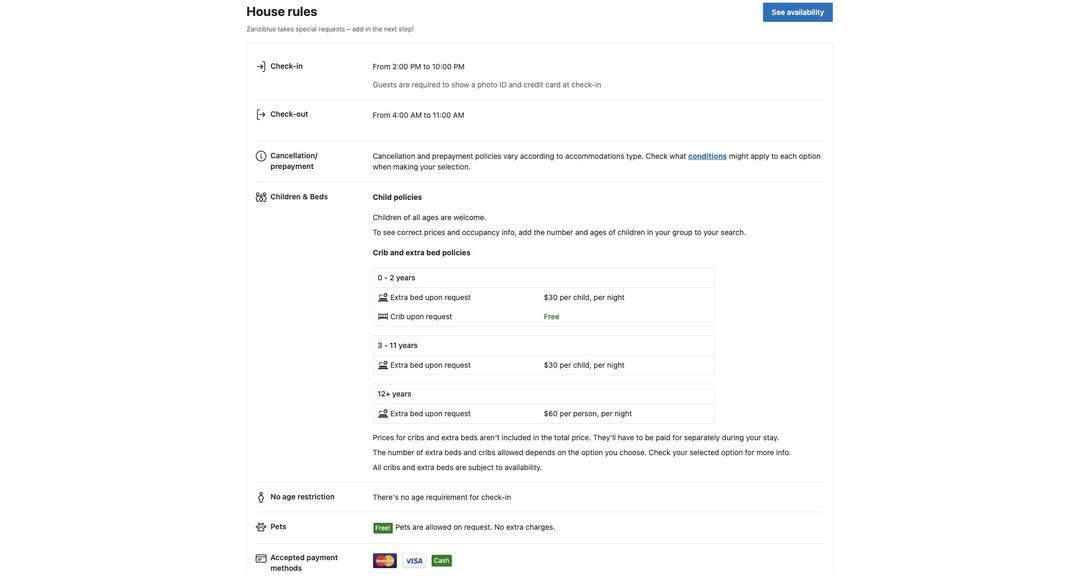 Task type: describe. For each thing, give the bounding box(es) containing it.
request for 0 - 2 years
[[445, 293, 471, 302]]

vary
[[504, 152, 518, 161]]

$30 per child, per night for 3 - 11 years
[[544, 360, 625, 369]]

in down special
[[296, 61, 303, 70]]

methods
[[270, 564, 302, 573]]

extra bed upon request for 0 - 2 years
[[390, 293, 471, 302]]

and right prices
[[447, 228, 460, 237]]

0
[[378, 273, 382, 282]]

children of all ages are welcome.
[[373, 213, 486, 222]]

separately
[[684, 433, 720, 442]]

might
[[729, 152, 749, 161]]

0 vertical spatial number
[[547, 228, 573, 237]]

0 vertical spatial no
[[270, 492, 281, 501]]

each
[[780, 152, 797, 161]]

subject
[[468, 463, 494, 472]]

requests
[[319, 25, 345, 33]]

option inside might apply to each option when making your selection.
[[799, 152, 821, 161]]

and down see
[[390, 248, 404, 257]]

cash
[[434, 556, 449, 564]]

children
[[618, 228, 645, 237]]

group
[[673, 228, 693, 237]]

correct
[[397, 228, 422, 237]]

2 vertical spatial night
[[615, 409, 632, 418]]

upon for 3 - 11 years
[[425, 360, 443, 369]]

your left the search.
[[704, 228, 719, 237]]

for left more
[[745, 448, 755, 457]]

accommodations
[[565, 152, 624, 161]]

check-out
[[270, 109, 308, 118]]

child, for 3 - 11 years
[[573, 360, 592, 369]]

the
[[373, 448, 386, 457]]

house rules
[[246, 4, 317, 19]]

4:00 am
[[392, 110, 422, 119]]

your inside might apply to each option when making your selection.
[[420, 162, 435, 171]]

- for 3
[[384, 341, 388, 350]]

extra for 11
[[390, 360, 408, 369]]

0 vertical spatial prepayment
[[432, 152, 473, 161]]

show
[[451, 80, 469, 89]]

and up subject
[[464, 448, 477, 457]]

12+ years
[[378, 389, 411, 398]]

0 - 2 years
[[378, 273, 415, 282]]

no
[[401, 493, 409, 502]]

2
[[390, 273, 394, 282]]

years for 3 - 11 years
[[399, 341, 418, 350]]

prepayment inside cancellation/ prepayment
[[270, 161, 314, 171]]

in right –
[[365, 25, 371, 33]]

photo
[[478, 80, 498, 89]]

beds
[[310, 192, 328, 201]]

request for 12+ years
[[445, 409, 471, 418]]

2 horizontal spatial cribs
[[479, 448, 495, 457]]

requirement
[[426, 493, 468, 502]]

there's
[[373, 493, 399, 502]]

1 horizontal spatial of
[[416, 448, 423, 457]]

the right "info,"
[[534, 228, 545, 237]]

3 - 11 years
[[378, 341, 418, 350]]

crib and extra bed policies
[[373, 248, 471, 257]]

0 vertical spatial check-
[[572, 80, 595, 89]]

conditions link
[[688, 152, 727, 161]]

mastercard image
[[373, 553, 397, 568]]

0 vertical spatial on
[[558, 448, 566, 457]]

2 vertical spatial years
[[392, 389, 411, 398]]

when
[[373, 162, 391, 171]]

no inside free! pets are allowed on request. no extra charges.
[[495, 523, 504, 532]]

0 horizontal spatial option
[[581, 448, 603, 457]]

to left be
[[636, 433, 643, 442]]

in up depends
[[533, 433, 539, 442]]

type.
[[626, 152, 644, 161]]

3
[[378, 341, 382, 350]]

1 horizontal spatial allowed
[[498, 448, 524, 457]]

–
[[347, 25, 350, 33]]

$60
[[544, 409, 558, 418]]

cancellation/
[[270, 151, 317, 160]]

beds for are
[[436, 463, 454, 472]]

beds for and
[[445, 448, 462, 457]]

from 2:00 pm to 10:00 pm
[[373, 62, 465, 71]]

0 horizontal spatial age
[[282, 492, 296, 501]]

charges.
[[526, 523, 555, 532]]

payment
[[307, 553, 338, 562]]

selection.
[[437, 162, 471, 171]]

pets inside free! pets are allowed on request. no extra charges.
[[395, 523, 411, 532]]

stay.
[[763, 433, 779, 442]]

and right id
[[509, 80, 522, 89]]

cancellation
[[373, 152, 415, 161]]

at
[[563, 80, 570, 89]]

have
[[618, 433, 634, 442]]

to inside might apply to each option when making your selection.
[[771, 152, 778, 161]]

id
[[500, 80, 507, 89]]

depends
[[526, 448, 556, 457]]

from 4:00 am to 11:00 am
[[373, 110, 464, 119]]

0 vertical spatial check
[[646, 152, 668, 161]]

11
[[390, 341, 397, 350]]

&
[[303, 192, 308, 201]]

zanziblue takes special requests – add in the next step!
[[246, 25, 414, 33]]

are inside free! pets are allowed on request. no extra charges.
[[413, 523, 423, 532]]

3 extra from the top
[[390, 409, 408, 418]]

0 vertical spatial ages
[[422, 213, 439, 222]]

to up required
[[423, 62, 430, 71]]

to right according on the top of page
[[556, 152, 563, 161]]

cancellation and prepayment policies vary according to accommodations type. check what conditions
[[373, 152, 727, 161]]

card
[[546, 80, 561, 89]]

availability
[[787, 8, 824, 17]]

zanziblue
[[246, 25, 276, 33]]

paid
[[656, 433, 671, 442]]

years for 0 - 2 years
[[396, 273, 415, 282]]

extra for 2
[[390, 293, 408, 302]]

bed for 3 - 11 years
[[410, 360, 423, 369]]

12+
[[378, 389, 390, 398]]

free!
[[375, 524, 391, 532]]

to right subject
[[496, 463, 503, 472]]

the left total
[[541, 433, 552, 442]]

in right children
[[647, 228, 653, 237]]

1 horizontal spatial ages
[[590, 228, 607, 237]]

from for from 2:00 pm to 10:00 pm
[[373, 62, 390, 71]]

0 horizontal spatial of
[[404, 213, 411, 222]]

are left subject
[[456, 463, 466, 472]]

visa image
[[402, 553, 427, 568]]

might apply to each option when making your selection.
[[373, 152, 821, 171]]

request.
[[464, 523, 493, 532]]

choose.
[[620, 448, 647, 457]]

$60 per person, per night
[[544, 409, 632, 418]]

you
[[605, 448, 618, 457]]

cancellation/ prepayment
[[270, 151, 317, 171]]

price.
[[572, 433, 591, 442]]

for right requirement
[[470, 493, 479, 502]]

children for children & beds
[[270, 192, 301, 201]]

$30 for 3 - 11 years
[[544, 360, 558, 369]]

upon for 12+ years
[[425, 409, 443, 418]]

see
[[383, 228, 395, 237]]

included
[[502, 433, 531, 442]]

next
[[384, 25, 397, 33]]

are down 2:00 pm
[[399, 80, 410, 89]]

11:00 am
[[433, 110, 464, 119]]

see
[[772, 8, 785, 17]]

children for children of all ages are welcome.
[[373, 213, 402, 222]]

in down availability. in the bottom of the page
[[505, 493, 511, 502]]

takes
[[278, 25, 294, 33]]

check- for in
[[270, 61, 296, 70]]

the down prices for cribs and extra beds aren't included in the total price. they'll have to be paid for separately during your stay.
[[568, 448, 579, 457]]



Task type: vqa. For each thing, say whether or not it's contained in the screenshot.
Guests
yes



Task type: locate. For each thing, give the bounding box(es) containing it.
0 horizontal spatial children
[[270, 192, 301, 201]]

0 vertical spatial extra
[[390, 293, 408, 302]]

check- for out
[[270, 109, 296, 118]]

to left each
[[771, 152, 778, 161]]

bed down 3 - 11 years
[[410, 360, 423, 369]]

3 extra bed upon request from the top
[[390, 409, 471, 418]]

bed for 12+ years
[[410, 409, 423, 418]]

your right making
[[420, 162, 435, 171]]

1 horizontal spatial prepayment
[[432, 152, 473, 161]]

1 $30 per child, per night from the top
[[544, 293, 625, 302]]

bed down prices
[[426, 248, 440, 257]]

1 vertical spatial prepayment
[[270, 161, 314, 171]]

0 vertical spatial add
[[352, 25, 364, 33]]

info,
[[502, 228, 517, 237]]

accepted
[[270, 553, 305, 562]]

1 vertical spatial check
[[649, 448, 671, 457]]

children
[[270, 192, 301, 201], [373, 213, 402, 222]]

add right "info,"
[[519, 228, 532, 237]]

2 horizontal spatial option
[[799, 152, 821, 161]]

prices
[[373, 433, 394, 442]]

0 vertical spatial beds
[[461, 433, 478, 442]]

ages
[[422, 213, 439, 222], [590, 228, 607, 237]]

night
[[607, 293, 625, 302], [607, 360, 625, 369], [615, 409, 632, 418]]

crib for crib and extra bed policies
[[373, 248, 388, 257]]

in
[[365, 25, 371, 33], [296, 61, 303, 70], [595, 80, 601, 89], [647, 228, 653, 237], [533, 433, 539, 442], [505, 493, 511, 502]]

and up no
[[402, 463, 415, 472]]

check down paid
[[649, 448, 671, 457]]

restriction
[[298, 492, 335, 501]]

your left group
[[655, 228, 671, 237]]

1 horizontal spatial add
[[519, 228, 532, 237]]

years
[[396, 273, 415, 282], [399, 341, 418, 350], [392, 389, 411, 398]]

person,
[[573, 409, 599, 418]]

aren't
[[480, 433, 500, 442]]

pets right free!
[[395, 523, 411, 532]]

2 vertical spatial extra bed upon request
[[390, 409, 471, 418]]

rules
[[288, 4, 317, 19]]

pets
[[270, 522, 286, 531], [395, 523, 411, 532]]

info.
[[776, 448, 791, 457]]

2 extra from the top
[[390, 360, 408, 369]]

2 check- from the top
[[270, 109, 296, 118]]

they'll
[[593, 433, 616, 442]]

night for 2
[[607, 293, 625, 302]]

for right prices on the bottom left
[[396, 433, 406, 442]]

request for 3 - 11 years
[[445, 360, 471, 369]]

option down during on the right bottom
[[721, 448, 743, 457]]

0 horizontal spatial on
[[454, 523, 462, 532]]

prices
[[424, 228, 445, 237]]

all cribs and extra beds are subject to availability.
[[373, 463, 542, 472]]

check- right the at
[[572, 80, 595, 89]]

2 from from the top
[[373, 110, 390, 119]]

and left children
[[575, 228, 588, 237]]

2 $30 from the top
[[544, 360, 558, 369]]

2 vertical spatial beds
[[436, 463, 454, 472]]

0 vertical spatial check-
[[270, 61, 296, 70]]

0 vertical spatial children
[[270, 192, 301, 201]]

allowed down included at the bottom left of the page
[[498, 448, 524, 457]]

for
[[396, 433, 406, 442], [673, 433, 682, 442], [745, 448, 755, 457], [470, 493, 479, 502]]

request
[[445, 293, 471, 302], [426, 312, 452, 321], [445, 360, 471, 369], [445, 409, 471, 418]]

2 $30 per child, per night from the top
[[544, 360, 625, 369]]

0 horizontal spatial prepayment
[[270, 161, 314, 171]]

bed down 12+ years
[[410, 409, 423, 418]]

age right no
[[411, 493, 424, 502]]

0 vertical spatial crib
[[373, 248, 388, 257]]

$30 for 0 - 2 years
[[544, 293, 558, 302]]

1 vertical spatial child,
[[573, 360, 592, 369]]

be
[[645, 433, 654, 442]]

0 horizontal spatial crib
[[373, 248, 388, 257]]

all
[[413, 213, 420, 222]]

on down total
[[558, 448, 566, 457]]

1 horizontal spatial number
[[547, 228, 573, 237]]

child, for 0 - 2 years
[[573, 293, 592, 302]]

0 vertical spatial -
[[384, 273, 388, 282]]

$30 per child, per night up person,
[[544, 360, 625, 369]]

1 vertical spatial years
[[399, 341, 418, 350]]

1 horizontal spatial children
[[373, 213, 402, 222]]

0 horizontal spatial ages
[[422, 213, 439, 222]]

of up the all cribs and extra beds are subject to availability.
[[416, 448, 423, 457]]

1 horizontal spatial crib
[[390, 312, 405, 321]]

extra bed upon request up crib upon request
[[390, 293, 471, 302]]

1 horizontal spatial pets
[[395, 523, 411, 532]]

crib
[[373, 248, 388, 257], [390, 312, 405, 321]]

policies left vary
[[475, 152, 502, 161]]

child
[[373, 193, 392, 202]]

cribs down aren't
[[479, 448, 495, 457]]

1 horizontal spatial age
[[411, 493, 424, 502]]

no right request.
[[495, 523, 504, 532]]

for right paid
[[673, 433, 682, 442]]

check left what
[[646, 152, 668, 161]]

from
[[373, 62, 390, 71], [373, 110, 390, 119]]

house
[[246, 4, 285, 19]]

1 vertical spatial $30 per child, per night
[[544, 360, 625, 369]]

number right "info,"
[[547, 228, 573, 237]]

and up the all cribs and extra beds are subject to availability.
[[427, 433, 439, 442]]

1 vertical spatial ages
[[590, 228, 607, 237]]

1 vertical spatial from
[[373, 110, 390, 119]]

extra bed upon request down 12+ years
[[390, 409, 471, 418]]

crib up 3 - 11 years
[[390, 312, 405, 321]]

0 vertical spatial child,
[[573, 293, 592, 302]]

- for 0
[[384, 273, 388, 282]]

of left "all"
[[404, 213, 411, 222]]

1 horizontal spatial no
[[495, 523, 504, 532]]

extra bed upon request for 3 - 11 years
[[390, 360, 471, 369]]

allowed down there's no age requirement for check-in
[[425, 523, 452, 532]]

1 vertical spatial crib
[[390, 312, 405, 321]]

0 vertical spatial from
[[373, 62, 390, 71]]

0 horizontal spatial no
[[270, 492, 281, 501]]

welcome.
[[454, 213, 486, 222]]

1 vertical spatial $30
[[544, 360, 558, 369]]

bed for 0 - 2 years
[[410, 293, 423, 302]]

1 vertical spatial children
[[373, 213, 402, 222]]

a
[[471, 80, 476, 89]]

- right 3
[[384, 341, 388, 350]]

prepayment down cancellation/
[[270, 161, 314, 171]]

crib for crib upon request
[[390, 312, 405, 321]]

1 vertical spatial check-
[[270, 109, 296, 118]]

search.
[[721, 228, 746, 237]]

extra bed upon request for 12+ years
[[390, 409, 471, 418]]

years right 11
[[399, 341, 418, 350]]

and up making
[[417, 152, 430, 161]]

1 vertical spatial extra bed upon request
[[390, 360, 471, 369]]

crib down to
[[373, 248, 388, 257]]

are
[[399, 80, 410, 89], [441, 213, 452, 222], [456, 463, 466, 472], [413, 523, 423, 532]]

number right the
[[388, 448, 414, 457]]

policies up "all"
[[394, 193, 422, 202]]

are up prices
[[441, 213, 452, 222]]

1 child, from the top
[[573, 293, 592, 302]]

required
[[412, 80, 441, 89]]

allowed
[[498, 448, 524, 457], [425, 523, 452, 532]]

2 vertical spatial policies
[[442, 248, 471, 257]]

occupancy
[[462, 228, 500, 237]]

child,
[[573, 293, 592, 302], [573, 360, 592, 369]]

1 vertical spatial of
[[609, 228, 616, 237]]

on left request.
[[454, 523, 462, 532]]

night for 11
[[607, 360, 625, 369]]

2:00 pm
[[392, 62, 421, 71]]

2 extra bed upon request from the top
[[390, 360, 471, 369]]

per
[[560, 293, 571, 302], [594, 293, 605, 302], [560, 360, 571, 369], [594, 360, 605, 369], [560, 409, 571, 418], [601, 409, 613, 418]]

0 horizontal spatial pets
[[270, 522, 286, 531]]

-
[[384, 273, 388, 282], [384, 341, 388, 350]]

making
[[393, 162, 418, 171]]

ages right "all"
[[422, 213, 439, 222]]

extra down "0 - 2 years"
[[390, 293, 408, 302]]

option down price.
[[581, 448, 603, 457]]

of left children
[[609, 228, 616, 237]]

to left "show"
[[443, 80, 449, 89]]

check- down takes
[[270, 61, 296, 70]]

to right group
[[695, 228, 702, 237]]

- left 2
[[384, 273, 388, 282]]

$30 per child, per night for 0 - 2 years
[[544, 293, 625, 302]]

see availability button
[[763, 3, 833, 22]]

all
[[373, 463, 381, 472]]

$30 up $60
[[544, 360, 558, 369]]

1 vertical spatial no
[[495, 523, 504, 532]]

no age restriction
[[270, 492, 335, 501]]

0 vertical spatial policies
[[475, 152, 502, 161]]

1 horizontal spatial policies
[[442, 248, 471, 257]]

from for from 4:00 am to 11:00 am
[[373, 110, 390, 119]]

pets up accepted
[[270, 522, 286, 531]]

cribs right prices on the bottom left
[[408, 433, 425, 442]]

1 vertical spatial allowed
[[425, 523, 452, 532]]

allowed inside free! pets are allowed on request. no extra charges.
[[425, 523, 452, 532]]

1 vertical spatial beds
[[445, 448, 462, 457]]

2 vertical spatial extra
[[390, 409, 408, 418]]

age left restriction
[[282, 492, 296, 501]]

1 check- from the top
[[270, 61, 296, 70]]

2 vertical spatial cribs
[[383, 463, 400, 472]]

0 vertical spatial $30 per child, per night
[[544, 293, 625, 302]]

from left 4:00 am on the left of the page
[[373, 110, 390, 119]]

free! pets are allowed on request. no extra charges.
[[375, 523, 555, 532]]

1 vertical spatial on
[[454, 523, 462, 532]]

there's no age requirement for check-in
[[373, 493, 511, 502]]

in right the at
[[595, 80, 601, 89]]

what
[[670, 152, 686, 161]]

1 - from the top
[[384, 273, 388, 282]]

1 vertical spatial extra
[[390, 360, 408, 369]]

children left &
[[270, 192, 301, 201]]

0 horizontal spatial number
[[388, 448, 414, 457]]

check-
[[270, 61, 296, 70], [270, 109, 296, 118]]

check- down subject
[[481, 493, 505, 502]]

policies
[[475, 152, 502, 161], [394, 193, 422, 202], [442, 248, 471, 257]]

extra
[[406, 248, 425, 257], [441, 433, 459, 442], [425, 448, 443, 457], [417, 463, 434, 472], [506, 523, 524, 532]]

credit
[[524, 80, 544, 89]]

0 horizontal spatial add
[[352, 25, 364, 33]]

the left next
[[373, 25, 382, 33]]

0 vertical spatial of
[[404, 213, 411, 222]]

1 $30 from the top
[[544, 293, 558, 302]]

1 vertical spatial policies
[[394, 193, 422, 202]]

0 horizontal spatial cribs
[[383, 463, 400, 472]]

0 vertical spatial night
[[607, 293, 625, 302]]

years right '12+'
[[392, 389, 411, 398]]

1 vertical spatial -
[[384, 341, 388, 350]]

to
[[373, 228, 381, 237]]

option right each
[[799, 152, 821, 161]]

policies down prices
[[442, 248, 471, 257]]

2 horizontal spatial of
[[609, 228, 616, 237]]

selected
[[690, 448, 719, 457]]

cribs right all on the left bottom of the page
[[383, 463, 400, 472]]

beds
[[461, 433, 478, 442], [445, 448, 462, 457], [436, 463, 454, 472]]

guests are required to show a photo id and credit card at check-in
[[373, 80, 601, 89]]

children up see
[[373, 213, 402, 222]]

apply
[[751, 152, 769, 161]]

1 horizontal spatial on
[[558, 448, 566, 457]]

2 vertical spatial of
[[416, 448, 423, 457]]

0 vertical spatial years
[[396, 273, 415, 282]]

0 horizontal spatial check-
[[481, 493, 505, 502]]

more
[[757, 448, 774, 457]]

to see correct prices and occupancy info, add the number and ages of children in your group to your search.
[[373, 228, 746, 237]]

1 extra from the top
[[390, 293, 408, 302]]

your left stay. at the bottom of page
[[746, 433, 761, 442]]

2 - from the top
[[384, 341, 388, 350]]

according
[[520, 152, 554, 161]]

upon for 0 - 2 years
[[425, 293, 443, 302]]

guests
[[373, 80, 397, 89]]

1 extra bed upon request from the top
[[390, 293, 471, 302]]

crib upon request
[[390, 312, 452, 321]]

$30 up "free"
[[544, 293, 558, 302]]

step!
[[399, 25, 414, 33]]

1 vertical spatial add
[[519, 228, 532, 237]]

are up visa icon
[[413, 523, 423, 532]]

0 vertical spatial cribs
[[408, 433, 425, 442]]

1 vertical spatial number
[[388, 448, 414, 457]]

see availability
[[772, 8, 824, 17]]

extra bed upon request down 3 - 11 years
[[390, 360, 471, 369]]

beds up requirement
[[436, 463, 454, 472]]

0 vertical spatial extra bed upon request
[[390, 293, 471, 302]]

check- up cancellation/
[[270, 109, 296, 118]]

no
[[270, 492, 281, 501], [495, 523, 504, 532]]

extra down 12+ years
[[390, 409, 408, 418]]

beds left aren't
[[461, 433, 478, 442]]

from up guests
[[373, 62, 390, 71]]

years right 2
[[396, 273, 415, 282]]

1 horizontal spatial cribs
[[408, 433, 425, 442]]

extra inside free! pets are allowed on request. no extra charges.
[[506, 523, 524, 532]]

0 horizontal spatial allowed
[[425, 523, 452, 532]]

special
[[296, 25, 317, 33]]

beds up the all cribs and extra beds are subject to availability.
[[445, 448, 462, 457]]

1 from from the top
[[373, 62, 390, 71]]

check-in
[[270, 61, 303, 70]]

the
[[373, 25, 382, 33], [534, 228, 545, 237], [541, 433, 552, 442], [568, 448, 579, 457]]

2 horizontal spatial policies
[[475, 152, 502, 161]]

no left restriction
[[270, 492, 281, 501]]

bed
[[426, 248, 440, 257], [410, 293, 423, 302], [410, 360, 423, 369], [410, 409, 423, 418]]

to
[[423, 62, 430, 71], [443, 80, 449, 89], [424, 110, 431, 119], [556, 152, 563, 161], [771, 152, 778, 161], [695, 228, 702, 237], [636, 433, 643, 442], [496, 463, 503, 472]]

1 vertical spatial night
[[607, 360, 625, 369]]

out
[[296, 109, 308, 118]]

extra down 3 - 11 years
[[390, 360, 408, 369]]

on inside free! pets are allowed on request. no extra charges.
[[454, 523, 462, 532]]

prepayment up selection.
[[432, 152, 473, 161]]

children & beds
[[270, 192, 328, 201]]

1 vertical spatial cribs
[[479, 448, 495, 457]]

to right 4:00 am on the left of the page
[[424, 110, 431, 119]]

2 child, from the top
[[573, 360, 592, 369]]

your left the selected
[[673, 448, 688, 457]]

1 vertical spatial check-
[[481, 493, 505, 502]]

0 horizontal spatial policies
[[394, 193, 422, 202]]

10:00 pm
[[432, 62, 465, 71]]

0 vertical spatial allowed
[[498, 448, 524, 457]]

1 horizontal spatial check-
[[572, 80, 595, 89]]

the number of extra beds and cribs allowed depends on the option you choose. check your selected option for more info.
[[373, 448, 791, 457]]

accepted payment methods and conditions element
[[256, 548, 824, 572]]

0 vertical spatial $30
[[544, 293, 558, 302]]

1 horizontal spatial option
[[721, 448, 743, 457]]

prices for cribs and extra beds aren't included in the total price. they'll have to be paid for separately during your stay.
[[373, 433, 779, 442]]

$30 per child, per night up "free"
[[544, 293, 625, 302]]



